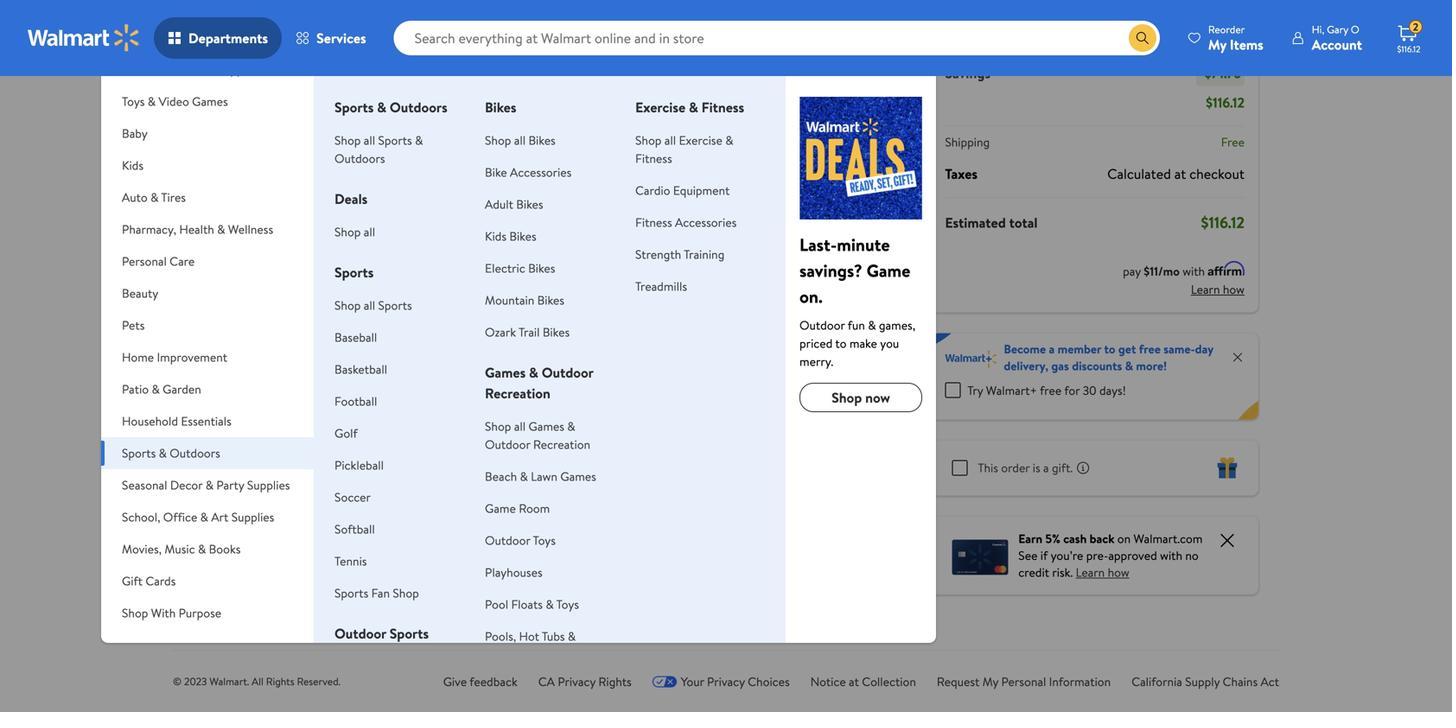 Task type: describe. For each thing, give the bounding box(es) containing it.
tennis
[[335, 553, 367, 570]]

icemaker,
[[492, 494, 550, 513]]

outdoor inside shop all games & outdoor recreation
[[485, 436, 531, 453]]

bikes right 'adult'
[[516, 196, 544, 213]]

edge®)
[[819, 475, 858, 494]]

add to cart image
[[368, 307, 389, 328]]

shop for shop all sports
[[335, 297, 361, 314]]

savings?
[[800, 259, 863, 283]]

supplies for pools, hot tubs & supplies
[[485, 646, 528, 663]]

chefman
[[225, 399, 280, 418]]

turbo
[[283, 399, 317, 418]]

& inside games & outdoor recreation
[[529, 363, 539, 382]]

1 horizontal spatial learn how
[[1191, 281, 1245, 298]]

office
[[163, 509, 197, 526]]

shop all exercise & fitness link
[[636, 132, 734, 167]]

deal for now $349.00
[[365, 200, 386, 214]]

this order is a gift.
[[978, 460, 1073, 476]]

all for games & outdoor recreation
[[514, 418, 526, 435]]

get
[[1119, 341, 1137, 358]]

© 2023 walmart. all rights reserved.
[[173, 674, 341, 689]]

estimated total
[[945, 213, 1038, 232]]

trail
[[519, 324, 540, 341]]

for
[[1065, 382, 1080, 399]]

2 vertical spatial game
[[485, 500, 516, 517]]

tires
[[161, 189, 186, 206]]

my for personal
[[983, 674, 999, 690]]

quart
[[285, 475, 321, 494]]

become
[[1004, 341, 1046, 358]]

opal™
[[492, 418, 527, 437]]

next slide for horizontalscrollerrecommendations list image
[[828, 256, 869, 297]]

services
[[317, 29, 366, 48]]

party
[[217, 477, 244, 494]]

supplies for seasonal decor & party supplies
[[247, 477, 290, 494]]

checkout
[[1190, 164, 1245, 183]]

kids for kids
[[122, 157, 144, 174]]

credit
[[1019, 564, 1050, 581]]

& inside pools, hot tubs & supplies
[[568, 628, 576, 645]]

health
[[179, 221, 214, 238]]

fry
[[225, 418, 244, 437]]

outdoor inside games & outdoor recreation
[[542, 363, 594, 382]]

household essentials button
[[101, 406, 314, 438]]

football link
[[335, 393, 377, 410]]

2 horizontal spatial outdoors
[[390, 98, 448, 117]]

nugget
[[530, 418, 575, 437]]

close walmart plus section image
[[1231, 351, 1245, 364]]

add button for $348.00
[[495, 304, 558, 332]]

day inside become a member to get free same-day delivery, gas discounts & more!
[[1196, 341, 1214, 358]]

ca
[[538, 674, 555, 690]]

account
[[1312, 35, 1363, 54]]

now $49.00
[[225, 358, 306, 379]]

outdoor up playhouses
[[485, 532, 531, 549]]

home, furniture & appliances button
[[101, 54, 314, 86]]

exercise inside shop all exercise & fitness
[[679, 132, 723, 149]]

deal inside "group"
[[633, 200, 653, 214]]

pool floats & toys
[[485, 596, 579, 613]]

dismiss capital one banner image
[[1218, 531, 1238, 551]]

with inside the now $348.00 $579.00 ge profile™ opal™ nugget ice maker with side tank, countertop icemaker, stainless steel
[[554, 437, 579, 456]]

stainless inside the now $348.00 $579.00 ge profile™ opal™ nugget ice maker with side tank, countertop icemaker, stainless steel
[[492, 513, 544, 532]]

countertop
[[492, 475, 563, 494]]

strength
[[636, 246, 682, 263]]

bikes up mountain bikes
[[528, 260, 555, 277]]

1 vertical spatial learn how
[[1076, 564, 1130, 581]]

priced
[[800, 335, 833, 352]]

now $349.00 group
[[359, 190, 461, 531]]

no
[[1186, 547, 1199, 564]]

household essentials
[[122, 413, 232, 430]]

give feedback
[[443, 674, 518, 690]]

bike accessories
[[485, 164, 572, 181]]

privacy for ca
[[558, 674, 596, 690]]

add to cart image for $348.00
[[502, 307, 523, 328]]

2 horizontal spatial toys
[[557, 596, 579, 613]]

at for notice
[[849, 674, 859, 690]]

your privacy choices
[[681, 674, 790, 690]]

your
[[681, 674, 704, 690]]

ozark trail bikes
[[485, 324, 570, 341]]

calculated
[[1108, 164, 1172, 183]]

2
[[1414, 20, 1419, 34]]

member
[[1058, 341, 1102, 358]]

1 vertical spatial a
[[1044, 460, 1049, 476]]

This order is a gift. checkbox
[[952, 460, 968, 476]]

bikes up electric bikes link
[[510, 228, 537, 245]]

video inside now $349.00 $499.00 $349.00/ca xbox series x video game console, black
[[359, 433, 394, 452]]

fryer
[[279, 437, 311, 456]]

shop all games & outdoor recreation
[[485, 418, 591, 453]]

video inside dropdown button
[[159, 93, 189, 110]]

exercise & fitness
[[636, 98, 745, 117]]

0 vertical spatial 3+
[[496, 27, 508, 42]]

shop all bikes link
[[485, 132, 556, 149]]

0 vertical spatial sports & outdoors
[[335, 98, 448, 117]]

services button
[[282, 17, 380, 59]]

cardio
[[636, 182, 671, 199]]

gifting image
[[1218, 458, 1238, 479]]

sports & outdoors inside dropdown button
[[122, 445, 220, 462]]

gary
[[1328, 22, 1349, 37]]

1 vertical spatial $116.12
[[1206, 93, 1245, 112]]

$349.00
[[393, 358, 448, 379]]

outdoor toys link
[[485, 532, 556, 549]]

game inside last-minute savings? game on. outdoor fun & games, priced to make you merry.
[[867, 259, 911, 283]]

bikes up the trail
[[538, 292, 565, 309]]

privacy for your
[[707, 674, 745, 690]]

with inside see if you're pre-approved with no credit risk.
[[1161, 547, 1183, 564]]

accessories for bike accessories
[[510, 164, 572, 181]]

outdoor down sports fan shop
[[335, 624, 386, 643]]

toys inside dropdown button
[[122, 93, 145, 110]]

now $7.49 $15.97 huntworth men's force heat boost™ lined beanie (realtree edge®)
[[760, 358, 858, 494]]

& inside become a member to get free same-day delivery, gas discounts & more!
[[1126, 358, 1134, 374]]

game room
[[485, 500, 550, 517]]

all for sports
[[364, 297, 375, 314]]

request my personal information
[[937, 674, 1111, 690]]

school, office & art supplies
[[122, 509, 274, 526]]

a inside become a member to get free same-day delivery, gas discounts & more!
[[1049, 341, 1055, 358]]

you
[[880, 335, 900, 352]]

steel inside chefman turbo fry stainless steel air fryer with basket divider, 8 quart
[[225, 437, 255, 456]]

1 vertical spatial personal
[[1002, 674, 1047, 690]]

on
[[1118, 531, 1131, 547]]

playhouses
[[485, 564, 543, 581]]

tennis link
[[335, 553, 367, 570]]

steel inside the now $348.00 $579.00 ge profile™ opal™ nugget ice maker with side tank, countertop icemaker, stainless steel
[[547, 513, 577, 532]]

books
[[209, 541, 241, 558]]

try walmart+ free for 30 days!
[[968, 382, 1127, 399]]

& inside "dropdown button"
[[200, 509, 208, 526]]

treadmills
[[636, 278, 687, 295]]

now for now $348.00 $579.00 ge profile™ opal™ nugget ice maker with side tank, countertop icemaker, stainless steel
[[492, 358, 523, 379]]

back
[[1090, 531, 1115, 547]]

patio & garden button
[[101, 374, 314, 406]]

now for now $7.49 $15.97 huntworth men's force heat boost™ lined beanie (realtree edge®)
[[760, 358, 791, 379]]

now $49.00 group
[[225, 190, 327, 515]]

banner containing become a member to get free same-day delivery, gas discounts & more!
[[932, 333, 1259, 420]]

0 horizontal spatial deals
[[292, 158, 329, 179]]

day inside now $348.00 group
[[505, 491, 521, 505]]

reorder
[[1209, 22, 1245, 37]]

gas
[[1052, 358, 1070, 374]]

0 horizontal spatial free
[[1040, 382, 1062, 399]]

outdoor toys
[[485, 532, 556, 549]]

football
[[335, 393, 377, 410]]

notice
[[811, 674, 846, 690]]

add button for $349.00
[[361, 304, 425, 332]]

toys & video games button
[[101, 86, 314, 118]]

30
[[1083, 382, 1097, 399]]

notice at collection
[[811, 674, 917, 690]]

outdoors inside shop all sports & outdoors
[[335, 150, 385, 167]]

walmart image
[[28, 24, 140, 52]]

capital one credit card image
[[952, 536, 1009, 575]]

wellness
[[228, 221, 273, 238]]

act
[[1261, 674, 1280, 690]]

sports inside dropdown button
[[122, 445, 156, 462]]

day inside now $49.00 group
[[243, 491, 258, 505]]

with right $11/mo
[[1183, 263, 1206, 280]]

supplies for school, office & art supplies
[[231, 509, 274, 526]]

1 vertical spatial deals
[[335, 189, 368, 208]]

pay $11/mo with
[[1123, 263, 1208, 280]]

soccer link
[[335, 489, 371, 506]]

stainless inside chefman turbo fry stainless steel air fryer with basket divider, 8 quart
[[247, 418, 299, 437]]

1228
[[548, 463, 568, 477]]

games right lawn
[[561, 468, 597, 485]]

shipping inside 'now $7.49' group
[[795, 515, 833, 530]]

order
[[1002, 460, 1030, 476]]

shop for shop with purpose
[[122, 605, 148, 622]]

shop with purpose button
[[101, 598, 314, 630]]

baby button
[[101, 118, 314, 150]]

pickleball
[[335, 457, 384, 474]]

shop all bikes
[[485, 132, 556, 149]]

pickup for 3+ day shipping
[[763, 491, 793, 505]]

2 vertical spatial $116.12
[[1202, 212, 1245, 233]]

& inside shop all games & outdoor recreation
[[568, 418, 576, 435]]

floats
[[511, 596, 543, 613]]

shop for shop all exercise & fitness
[[636, 132, 662, 149]]

gift.
[[1052, 460, 1073, 476]]



Task type: locate. For each thing, give the bounding box(es) containing it.
bikes up the shop all bikes
[[485, 98, 517, 117]]

learn how down back
[[1076, 564, 1130, 581]]

& inside shop all exercise & fitness
[[726, 132, 734, 149]]

outdoor inside last-minute savings? game on. outdoor fun & games, priced to make you merry.
[[800, 317, 845, 334]]

at left checkout
[[1175, 164, 1187, 183]]

sports inside shop all sports & outdoors
[[378, 132, 412, 149]]

beauty button
[[101, 278, 314, 310]]

0 vertical spatial outdoors
[[390, 98, 448, 117]]

learn more about gifting image
[[1077, 461, 1091, 475]]

deal group
[[626, 190, 729, 509]]

ge
[[492, 399, 510, 418]]

0 vertical spatial learn
[[1191, 281, 1221, 298]]

0 horizontal spatial at
[[849, 674, 859, 690]]

1 horizontal spatial deals
[[335, 189, 368, 208]]

basketball
[[335, 361, 387, 378]]

free right get
[[1140, 341, 1161, 358]]

banner
[[932, 333, 1259, 420]]

learn how down affirm image
[[1191, 281, 1245, 298]]

to left get
[[1105, 341, 1116, 358]]

1 vertical spatial my
[[983, 674, 999, 690]]

fitness accessories link
[[636, 214, 737, 231]]

to inside last-minute savings? game on. outdoor fun & games, priced to make you merry.
[[836, 335, 847, 352]]

0 horizontal spatial personal
[[122, 253, 167, 270]]

with
[[1183, 263, 1206, 280], [554, 437, 579, 456], [225, 456, 250, 475], [1161, 547, 1183, 564]]

mountain bikes
[[485, 292, 565, 309]]

games up ge
[[485, 363, 526, 382]]

games down profile™
[[529, 418, 565, 435]]

pools,
[[485, 628, 516, 645]]

2 privacy from the left
[[707, 674, 745, 690]]

outdoors up shop all
[[335, 150, 385, 167]]

add inside now $348.00 group
[[523, 309, 544, 326]]

sports & outdoors button
[[101, 438, 314, 470]]

bikes up bike accessories
[[529, 132, 556, 149]]

how down affirm image
[[1223, 281, 1245, 298]]

adult bikes
[[485, 196, 544, 213]]

1 vertical spatial learn
[[1076, 564, 1105, 581]]

3+ day shipping inside now $49.00 group
[[228, 491, 298, 505]]

personal care button
[[101, 246, 314, 278]]

3+ down (realtree
[[763, 515, 775, 530]]

Search search field
[[394, 21, 1160, 55]]

$116.12 up affirm image
[[1202, 212, 1245, 233]]

sports & outdoors down household essentials
[[122, 445, 220, 462]]

3+ right delivery
[[496, 27, 508, 42]]

lined
[[760, 456, 792, 475]]

with up 1228
[[554, 437, 579, 456]]

2- inside now $348.00 group
[[496, 491, 505, 505]]

3 now from the left
[[492, 358, 523, 379]]

1 horizontal spatial at
[[1175, 164, 1187, 183]]

privacy right ca at the left of page
[[558, 674, 596, 690]]

1 vertical spatial accessories
[[675, 214, 737, 231]]

all for exercise & fitness
[[665, 132, 676, 149]]

1 vertical spatial steel
[[547, 513, 577, 532]]

privacy choices icon image
[[653, 676, 678, 688]]

2 vertical spatial fitness
[[636, 214, 672, 231]]

add to cart image
[[502, 307, 523, 328], [770, 307, 790, 328]]

ozark
[[485, 324, 516, 341]]

1 deal from the left
[[365, 200, 386, 214]]

supplies down pools,
[[485, 646, 528, 663]]

games inside shop all games & outdoor recreation
[[529, 418, 565, 435]]

personal
[[122, 253, 167, 270], [1002, 674, 1047, 690]]

$116.12 down 2
[[1398, 43, 1421, 55]]

0 horizontal spatial learn
[[1076, 564, 1105, 581]]

0 horizontal spatial add to cart image
[[502, 307, 523, 328]]

games inside dropdown button
[[192, 93, 228, 110]]

auto & tires
[[122, 189, 186, 206]]

steel left air
[[225, 437, 255, 456]]

household
[[122, 413, 178, 430]]

deal for now $348.00
[[499, 200, 520, 214]]

days!
[[1100, 382, 1127, 399]]

free left for
[[1040, 382, 1062, 399]]

1 horizontal spatial 3+
[[496, 27, 508, 42]]

game inside now $349.00 $499.00 $349.00/ca xbox series x video game console, black
[[397, 433, 432, 452]]

now inside now $7.49 $15.97 huntworth men's force heat boost™ lined beanie (realtree edge®)
[[760, 358, 791, 379]]

add to cart image for $7.49
[[770, 307, 790, 328]]

2 vertical spatial 3+ day shipping
[[763, 515, 833, 530]]

2 vertical spatial toys
[[557, 596, 579, 613]]

outdoor up side
[[485, 436, 531, 453]]

$116.12
[[1398, 43, 1421, 55], [1206, 93, 1245, 112], [1202, 212, 1245, 233]]

now down ozark
[[492, 358, 523, 379]]

notice at collection link
[[811, 674, 917, 690]]

garden
[[163, 381, 201, 398]]

shop inside shop all exercise & fitness
[[636, 132, 662, 149]]

pharmacy, health & wellness button
[[101, 214, 314, 246]]

0 horizontal spatial kids
[[122, 157, 144, 174]]

3+ inside 'now $7.49' group
[[763, 515, 775, 530]]

now
[[225, 358, 256, 379], [359, 358, 390, 379], [492, 358, 523, 379], [760, 358, 791, 379]]

3+ up the art
[[228, 491, 240, 505]]

give
[[443, 674, 467, 690]]

personal inside "dropdown button"
[[122, 253, 167, 270]]

shipping inside now $348.00 group
[[523, 491, 560, 505]]

now $349.00 $499.00 $349.00/ca xbox series x video game console, black
[[359, 358, 448, 471]]

accessories up training
[[675, 214, 737, 231]]

risk.
[[1053, 564, 1073, 581]]

become a member to get free same-day delivery, gas discounts & more!
[[1004, 341, 1214, 374]]

1 horizontal spatial learn
[[1191, 281, 1221, 298]]

add to cart image inside now $348.00 group
[[502, 307, 523, 328]]

affirm image
[[1208, 261, 1245, 276]]

now $348.00 group
[[492, 190, 595, 532]]

1 add button from the left
[[361, 304, 425, 332]]

0 horizontal spatial pickup
[[362, 27, 392, 42]]

2 horizontal spatial add button
[[763, 304, 826, 332]]

1 vertical spatial game
[[397, 433, 432, 452]]

sports & outdoors
[[335, 98, 448, 117], [122, 445, 220, 462]]

4 deal from the left
[[767, 200, 787, 214]]

now inside the now $348.00 $579.00 ge profile™ opal™ nugget ice maker with side tank, countertop icemaker, stainless steel
[[492, 358, 523, 379]]

now up chefman on the left of page
[[225, 358, 256, 379]]

0 horizontal spatial 3+
[[228, 491, 240, 505]]

deal inside 'now $7.49' group
[[767, 200, 787, 214]]

a right is
[[1044, 460, 1049, 476]]

home, furniture & appliances
[[122, 61, 279, 78]]

add button inside now $349.00 group
[[361, 304, 425, 332]]

now for now $49.00
[[225, 358, 256, 379]]

1 vertical spatial exercise
[[679, 132, 723, 149]]

2 horizontal spatial game
[[867, 259, 911, 283]]

profile™
[[514, 399, 559, 418]]

pickup inside 'now $7.49' group
[[763, 491, 793, 505]]

0 vertical spatial accessories
[[510, 164, 572, 181]]

add inside 'now $7.49' group
[[790, 309, 812, 326]]

reserved.
[[297, 674, 341, 689]]

your privacy choices link
[[653, 674, 790, 690]]

fitness inside shop all exercise & fitness
[[636, 150, 672, 167]]

personal left information
[[1002, 674, 1047, 690]]

3+ day shipping inside 'now $7.49' group
[[763, 515, 833, 530]]

add button inside 'now $7.49' group
[[763, 304, 826, 332]]

add to cart image inside 'now $7.49' group
[[770, 307, 790, 328]]

0 vertical spatial my
[[1209, 35, 1227, 54]]

$116.12 down $71.76
[[1206, 93, 1245, 112]]

1 horizontal spatial outdoors
[[335, 150, 385, 167]]

fitness down cardio
[[636, 214, 672, 231]]

1 horizontal spatial add to cart image
[[770, 307, 790, 328]]

(realtree
[[760, 475, 816, 494]]

0 vertical spatial steel
[[225, 437, 255, 456]]

last-minute savings? game on. outdoor fun & games, priced to make you merry.
[[800, 233, 916, 370]]

privacy right your
[[707, 674, 745, 690]]

recreation up opal™
[[485, 384, 551, 403]]

supplies down basket
[[247, 477, 290, 494]]

shop all
[[335, 224, 375, 240]]

1 vertical spatial stainless
[[492, 513, 544, 532]]

1 vertical spatial kids
[[485, 228, 507, 245]]

2 now from the left
[[359, 358, 390, 379]]

deal inside now $348.00 group
[[499, 200, 520, 214]]

1 now from the left
[[225, 358, 256, 379]]

2 vertical spatial 3+
[[763, 515, 775, 530]]

exercise up shop all exercise & fitness link
[[636, 98, 686, 117]]

0 horizontal spatial add button
[[361, 304, 425, 332]]

add for $348.00
[[523, 309, 544, 326]]

shop inside the shop now link
[[832, 388, 862, 407]]

0 vertical spatial deals
[[292, 158, 329, 179]]

accessories for fitness accessories
[[675, 214, 737, 231]]

video down the furniture
[[159, 93, 189, 110]]

shipping inside now $49.00 group
[[260, 491, 298, 505]]

0 vertical spatial supplies
[[247, 477, 290, 494]]

school,
[[122, 509, 160, 526]]

1 vertical spatial free
[[1040, 382, 1062, 399]]

outdoors inside dropdown button
[[170, 445, 220, 462]]

rights left privacy choices icon
[[599, 674, 632, 690]]

2 add from the left
[[523, 309, 544, 326]]

-$71.76
[[1200, 64, 1242, 83]]

bikes right the trail
[[543, 324, 570, 341]]

mountain bikes link
[[485, 292, 565, 309]]

1 horizontal spatial game
[[485, 500, 516, 517]]

0 vertical spatial exercise
[[636, 98, 686, 117]]

outdoors up shop all sports & outdoors
[[390, 98, 448, 117]]

bikes
[[485, 98, 517, 117], [529, 132, 556, 149], [516, 196, 544, 213], [510, 228, 537, 245], [528, 260, 555, 277], [538, 292, 565, 309], [543, 324, 570, 341]]

-
[[1200, 64, 1205, 83]]

shop inside shop all games & outdoor recreation
[[485, 418, 511, 435]]

0 vertical spatial learn how
[[1191, 281, 1245, 298]]

add inside now $349.00 group
[[389, 309, 411, 326]]

to inside become a member to get free same-day delivery, gas discounts & more!
[[1105, 341, 1116, 358]]

essentials
[[181, 413, 232, 430]]

1 vertical spatial how
[[1108, 564, 1130, 581]]

pickleball link
[[335, 457, 384, 474]]

& inside last-minute savings? game on. outdoor fun & games, priced to make you merry.
[[868, 317, 876, 334]]

adult bikes link
[[485, 196, 544, 213]]

2 vertical spatial supplies
[[485, 646, 528, 663]]

shop more deals
[[214, 158, 329, 179]]

kids
[[122, 157, 144, 174], [485, 228, 507, 245]]

0 vertical spatial $116.12
[[1398, 43, 1421, 55]]

to
[[836, 335, 847, 352], [1105, 341, 1116, 358]]

3+ inside now $49.00 group
[[228, 491, 240, 505]]

now for now $349.00 $499.00 $349.00/ca xbox series x video game console, black
[[359, 358, 390, 379]]

ozark trail bikes link
[[485, 324, 570, 341]]

1 horizontal spatial my
[[1209, 35, 1227, 54]]

outdoor up profile™
[[542, 363, 594, 382]]

outdoors up decor
[[170, 445, 220, 462]]

2 vertical spatial outdoors
[[170, 445, 220, 462]]

supplies right the art
[[231, 509, 274, 526]]

shop inside shop with purpose dropdown button
[[122, 605, 148, 622]]

pickup down lined
[[763, 491, 793, 505]]

0 horizontal spatial video
[[159, 93, 189, 110]]

video up the pickleball
[[359, 433, 394, 452]]

pickup left delivery
[[362, 27, 392, 42]]

if
[[1041, 547, 1048, 564]]

1 horizontal spatial add button
[[495, 304, 558, 332]]

sports
[[335, 98, 374, 117], [378, 132, 412, 149], [335, 263, 374, 282], [378, 297, 412, 314], [122, 445, 156, 462], [335, 585, 369, 602], [390, 624, 429, 643]]

all for bikes
[[514, 132, 526, 149]]

fitness up cardio
[[636, 150, 672, 167]]

pay
[[1123, 263, 1141, 280]]

1 horizontal spatial stainless
[[492, 513, 544, 532]]

0 vertical spatial stainless
[[247, 418, 299, 437]]

departments button
[[154, 17, 282, 59]]

privacy
[[558, 674, 596, 690], [707, 674, 745, 690]]

3 deal from the left
[[633, 200, 653, 214]]

2 horizontal spatial add
[[790, 309, 812, 326]]

1 horizontal spatial video
[[359, 433, 394, 452]]

delivery
[[402, 27, 440, 42]]

men's
[[760, 418, 794, 437]]

deal inside now $349.00 group
[[365, 200, 386, 214]]

my right the 'request'
[[983, 674, 999, 690]]

add for $349.00
[[389, 309, 411, 326]]

shop for shop all sports & outdoors
[[335, 132, 361, 149]]

supplies inside pools, hot tubs & supplies
[[485, 646, 528, 663]]

1 privacy from the left
[[558, 674, 596, 690]]

0 vertical spatial recreation
[[485, 384, 551, 403]]

o
[[1351, 22, 1360, 37]]

1 add from the left
[[389, 309, 411, 326]]

reorder my items
[[1209, 22, 1264, 54]]

kids down 'adult'
[[485, 228, 507, 245]]

search icon image
[[1136, 31, 1150, 45]]

all inside shop all exercise & fitness
[[665, 132, 676, 149]]

patio
[[122, 381, 149, 398]]

1 vertical spatial fitness
[[636, 150, 672, 167]]

savings
[[945, 64, 991, 83]]

now left $7.49
[[760, 358, 791, 379]]

shop for shop all
[[335, 224, 361, 240]]

0 vertical spatial free
[[1140, 341, 1161, 358]]

0 horizontal spatial learn how
[[1076, 564, 1130, 581]]

0 horizontal spatial add
[[389, 309, 411, 326]]

0 horizontal spatial privacy
[[558, 674, 596, 690]]

day inside 'now $7.49' group
[[778, 515, 793, 530]]

0 vertical spatial toys
[[122, 93, 145, 110]]

0 horizontal spatial my
[[983, 674, 999, 690]]

1 vertical spatial recreation
[[533, 436, 591, 453]]

accessories down shop all bikes link
[[510, 164, 572, 181]]

rights right all
[[266, 674, 295, 689]]

shop inside shop all sports & outdoors
[[335, 132, 361, 149]]

1 vertical spatial toys
[[533, 532, 556, 549]]

recreation up 1228
[[533, 436, 591, 453]]

0 vertical spatial a
[[1049, 341, 1055, 358]]

outdoors
[[390, 98, 448, 117], [335, 150, 385, 167], [170, 445, 220, 462]]

0 horizontal spatial how
[[1108, 564, 1130, 581]]

recreation inside shop all games & outdoor recreation
[[533, 436, 591, 453]]

all inside shop all sports & outdoors
[[364, 132, 375, 149]]

0 horizontal spatial 3+ day shipping
[[228, 491, 298, 505]]

see
[[1019, 547, 1038, 564]]

1 vertical spatial at
[[849, 674, 859, 690]]

now $7.49 group
[[760, 190, 862, 540]]

shop for shop all games & outdoor recreation
[[485, 418, 511, 435]]

0 horizontal spatial toys
[[122, 93, 145, 110]]

outdoor up 'priced' at the right of page
[[800, 317, 845, 334]]

mountain
[[485, 292, 535, 309]]

at right notice
[[849, 674, 859, 690]]

toys down 'room'
[[533, 532, 556, 549]]

bike accessories link
[[485, 164, 572, 181]]

hi,
[[1312, 22, 1325, 37]]

this
[[978, 460, 999, 476]]

my inside reorder my items
[[1209, 35, 1227, 54]]

1 vertical spatial 3+ day shipping
[[228, 491, 298, 505]]

shop with purpose
[[122, 605, 221, 622]]

now inside now $49.00 group
[[225, 358, 256, 379]]

Walmart Site-Wide search field
[[394, 21, 1160, 55]]

learn down affirm image
[[1191, 281, 1221, 298]]

toys & video games
[[122, 93, 228, 110]]

pharmacy, health & wellness
[[122, 221, 273, 238]]

shop now link
[[800, 383, 923, 412]]

1 vertical spatial video
[[359, 433, 394, 452]]

1 add to cart image from the left
[[502, 307, 523, 328]]

1 horizontal spatial personal
[[1002, 674, 1047, 690]]

pets button
[[101, 310, 314, 342]]

with up party
[[225, 456, 250, 475]]

& inside shop all sports & outdoors
[[415, 132, 423, 149]]

& inside dropdown button
[[206, 477, 214, 494]]

2-day shipping inside now $348.00 group
[[496, 491, 560, 505]]

supplies inside "dropdown button"
[[231, 509, 274, 526]]

0 vertical spatial pickup
[[362, 27, 392, 42]]

walmart plus image
[[945, 351, 997, 368]]

3 add from the left
[[790, 309, 812, 326]]

shop all sports & outdoors
[[335, 132, 423, 167]]

1 horizontal spatial pickup
[[763, 491, 793, 505]]

0 vertical spatial game
[[867, 259, 911, 283]]

baseball
[[335, 329, 377, 346]]

1 vertical spatial sports & outdoors
[[122, 445, 220, 462]]

0 horizontal spatial accessories
[[510, 164, 572, 181]]

earn
[[1019, 531, 1043, 547]]

pools, hot tubs & supplies link
[[485, 628, 576, 663]]

my for items
[[1209, 35, 1227, 54]]

heat
[[760, 437, 789, 456]]

kids for kids bikes
[[485, 228, 507, 245]]

1 horizontal spatial sports & outdoors
[[335, 98, 448, 117]]

1 vertical spatial outdoors
[[335, 150, 385, 167]]

learn right risk.
[[1076, 564, 1105, 581]]

1 horizontal spatial accessories
[[675, 214, 737, 231]]

steel up outdoor toys at the bottom
[[547, 513, 577, 532]]

0 horizontal spatial outdoors
[[170, 445, 220, 462]]

games inside games & outdoor recreation
[[485, 363, 526, 382]]

recreation inside games & outdoor recreation
[[485, 384, 551, 403]]

1 horizontal spatial how
[[1223, 281, 1245, 298]]

deal for now $7.49
[[767, 200, 787, 214]]

0 vertical spatial fitness
[[702, 98, 745, 117]]

with left no
[[1161, 547, 1183, 564]]

patio & garden
[[122, 381, 201, 398]]

0 vertical spatial personal
[[122, 253, 167, 270]]

my up -$71.76
[[1209, 35, 1227, 54]]

toys up tubs
[[557, 596, 579, 613]]

free inside become a member to get free same-day delivery, gas discounts & more!
[[1140, 341, 1161, 358]]

beach & lawn games link
[[485, 468, 597, 485]]

0 horizontal spatial rights
[[266, 674, 295, 689]]

supplies inside dropdown button
[[247, 477, 290, 494]]

2 add button from the left
[[495, 304, 558, 332]]

a right become
[[1049, 341, 1055, 358]]

shop for shop all bikes
[[485, 132, 511, 149]]

2 add to cart image from the left
[[770, 307, 790, 328]]

shop all sports & outdoors link
[[335, 132, 423, 167]]

add button for $7.49
[[763, 304, 826, 332]]

video
[[159, 93, 189, 110], [359, 433, 394, 452]]

1 vertical spatial 3+
[[228, 491, 240, 505]]

kids up auto
[[122, 157, 144, 174]]

movies, music & books
[[122, 541, 241, 558]]

exercise down exercise & fitness
[[679, 132, 723, 149]]

now down the baseball link
[[359, 358, 390, 379]]

exercise
[[636, 98, 686, 117], [679, 132, 723, 149]]

how
[[1223, 281, 1245, 298], [1108, 564, 1130, 581]]

pickup for delivery
[[362, 27, 392, 42]]

0 horizontal spatial game
[[397, 433, 432, 452]]

with inside chefman turbo fry stainless steel air fryer with basket divider, 8 quart
[[225, 456, 250, 475]]

sports & outdoors up shop all sports & outdoors link
[[335, 98, 448, 117]]

0 vertical spatial how
[[1223, 281, 1245, 298]]

now inside now $349.00 $499.00 $349.00/ca xbox series x video game console, black
[[359, 358, 390, 379]]

sports & outdoors image
[[800, 97, 923, 220]]

how down on
[[1108, 564, 1130, 581]]

2 deal from the left
[[499, 200, 520, 214]]

4 now from the left
[[760, 358, 791, 379]]

1 horizontal spatial rights
[[599, 674, 632, 690]]

shop for shop more deals
[[214, 158, 249, 179]]

add button inside now $348.00 group
[[495, 304, 558, 332]]

add button
[[361, 304, 425, 332], [495, 304, 558, 332], [763, 304, 826, 332]]

series
[[391, 414, 427, 433]]

all inside shop all games & outdoor recreation
[[514, 418, 526, 435]]

to left make
[[836, 335, 847, 352]]

shop for shop now
[[832, 388, 862, 407]]

fitness up shop all exercise & fitness
[[702, 98, 745, 117]]

0 vertical spatial kids
[[122, 157, 144, 174]]

deals up shop all
[[335, 189, 368, 208]]

at for calculated
[[1175, 164, 1187, 183]]

personal up beauty
[[122, 253, 167, 270]]

Try Walmart+ free for 30 days! checkbox
[[945, 383, 961, 398]]

1 vertical spatial pickup
[[763, 491, 793, 505]]

0 vertical spatial at
[[1175, 164, 1187, 183]]

baby
[[122, 125, 148, 142]]

kids inside dropdown button
[[122, 157, 144, 174]]

games down home, furniture & appliances 'dropdown button'
[[192, 93, 228, 110]]

beach
[[485, 468, 517, 485]]

information
[[1049, 674, 1111, 690]]

toys up baby
[[122, 93, 145, 110]]

ice
[[492, 437, 510, 456]]

adult
[[485, 196, 514, 213]]

0 horizontal spatial steel
[[225, 437, 255, 456]]

pools, hot tubs & supplies
[[485, 628, 576, 663]]

1 horizontal spatial free
[[1140, 341, 1161, 358]]

3 add button from the left
[[763, 304, 826, 332]]

deals right more
[[292, 158, 329, 179]]

0 vertical spatial 3+ day shipping
[[496, 27, 565, 42]]



Task type: vqa. For each thing, say whether or not it's contained in the screenshot.


